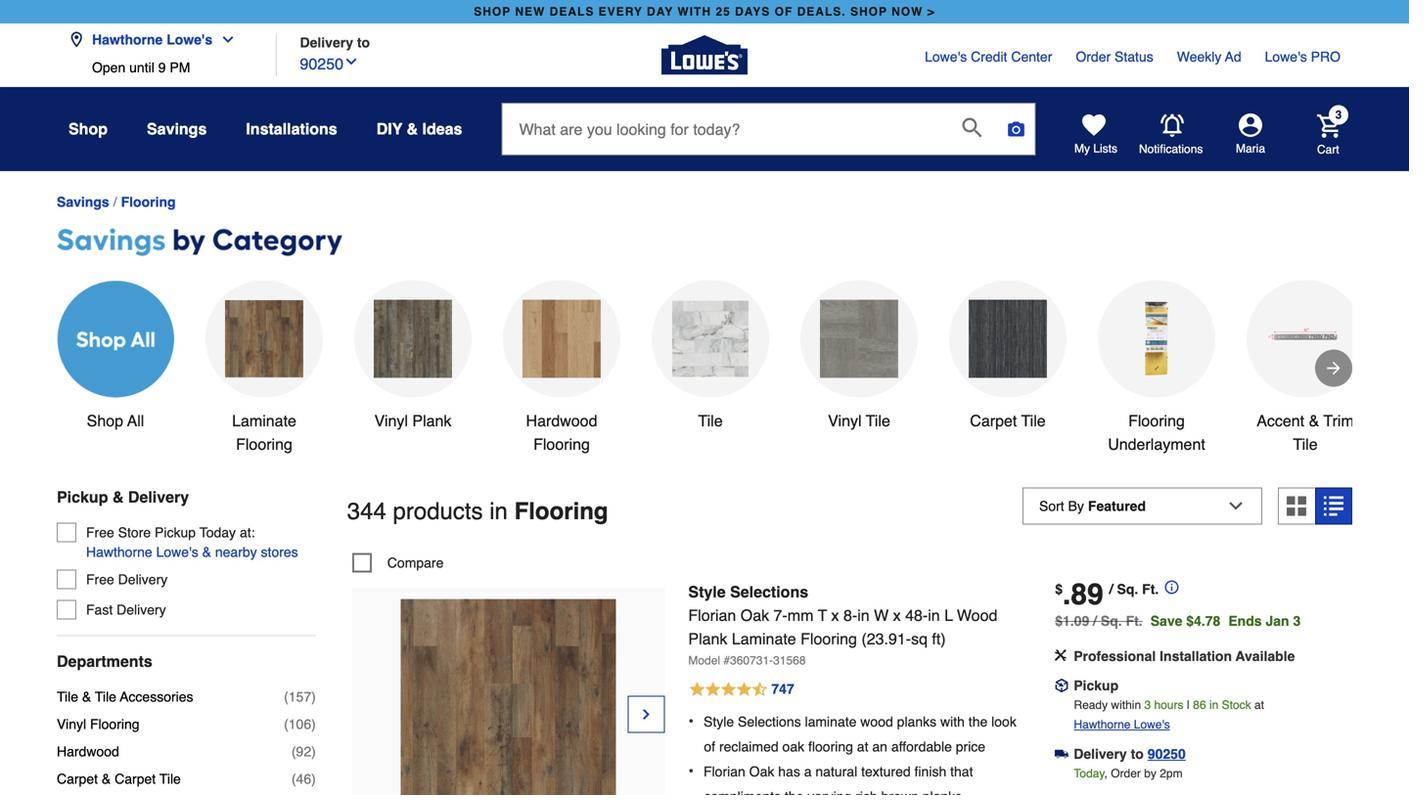 Task type: vqa. For each thing, say whether or not it's contained in the screenshot.
Sign In button
no



Task type: describe. For each thing, give the bounding box(es) containing it.
professional
[[1074, 649, 1157, 665]]

) for ( 46 )
[[311, 772, 316, 788]]

lowe's credit center link
[[925, 47, 1053, 67]]

flooring inside the laminate flooring
[[236, 436, 293, 454]]

lowe's inside ready within 3 hours | 86 in stock at hawthorne lowe's
[[1135, 718, 1171, 732]]

1 horizontal spatial today
[[1074, 767, 1105, 781]]

9
[[158, 60, 166, 75]]

sq. inside actual price $0.89 element
[[1118, 582, 1139, 598]]

that
[[951, 765, 974, 780]]

selections inside • style selections laminate wood planks with the look of reclaimed oak flooring at an affordable price • florian oak has a natural textured finish that compliments the varying rich brown planks
[[738, 715, 801, 730]]

& for accent & trim tile
[[1310, 412, 1320, 430]]

$ .89
[[1056, 578, 1104, 612]]

florian inside style selections florian oak 7-mm t x 8-in w x 48-in l wood plank laminate flooring (23.91-sq ft) model # 360731-31568
[[689, 607, 737, 625]]

shop button
[[69, 112, 108, 147]]

rich
[[856, 789, 878, 796]]

hours
[[1155, 699, 1184, 713]]

delivery to 90250
[[1074, 747, 1186, 762]]

w
[[874, 607, 889, 625]]

,
[[1105, 767, 1108, 781]]

( for 157
[[284, 690, 289, 705]]

cart
[[1318, 143, 1340, 156]]

vinyl flooring
[[57, 717, 140, 733]]

in left l
[[928, 607, 941, 625]]

oak inside style selections florian oak 7-mm t x 8-in w x 48-in l wood plank laminate flooring (23.91-sq ft) model # 360731-31568
[[741, 607, 770, 625]]

in left w
[[858, 607, 870, 625]]

has
[[779, 765, 801, 780]]

( for 92
[[292, 745, 296, 760]]

lowe's pro
[[1266, 49, 1341, 65]]

compare
[[388, 555, 444, 571]]

selections inside style selections florian oak 7-mm t x 8-in w x 48-in l wood plank laminate flooring (23.91-sq ft) model # 360731-31568
[[730, 583, 809, 601]]

0 horizontal spatial hawthorne lowe's button
[[69, 20, 244, 60]]

with
[[941, 715, 965, 730]]

delivery down free delivery
[[117, 603, 166, 618]]

31568
[[774, 654, 806, 668]]

#
[[724, 654, 730, 668]]

gallery item 0 image
[[401, 598, 616, 796]]

laminate inside style selections florian oak 7-mm t x 8-in w x 48-in l wood plank laminate flooring (23.91-sq ft) model # 360731-31568
[[732, 630, 797, 648]]

diy & ideas
[[377, 120, 463, 138]]

chevron right image
[[639, 705, 654, 725]]

accent & trim tile button
[[1247, 281, 1365, 457]]

savings / flooring
[[57, 194, 176, 210]]

carpet tile
[[971, 412, 1046, 430]]

with
[[678, 5, 712, 19]]

savings for savings
[[147, 120, 207, 138]]

1 vertical spatial 90250 button
[[1148, 745, 1186, 764]]

l
[[945, 607, 953, 625]]

(23.91-
[[862, 630, 912, 648]]

flooring inside hardwood flooring
[[534, 436, 590, 454]]

.89
[[1063, 578, 1104, 612]]

pickup for pickup
[[1074, 678, 1119, 694]]

( 92 )
[[292, 745, 316, 760]]

& for tile & tile accessories
[[82, 690, 91, 705]]

laminate inside button
[[232, 412, 297, 430]]

vinyl for vinyl plank
[[375, 412, 408, 430]]

0 vertical spatial planks
[[897, 715, 937, 730]]

weekly ad
[[1178, 49, 1242, 65]]

lowe's home improvement lists image
[[1083, 114, 1106, 137]]

status
[[1115, 49, 1154, 65]]

laminate flooring image
[[225, 300, 304, 378]]

lowe's left credit on the top right of the page
[[925, 49, 968, 65]]

open
[[92, 60, 126, 75]]

747 button
[[689, 679, 1032, 702]]

2pm
[[1160, 767, 1183, 781]]

$1.09
[[1056, 614, 1090, 629]]

lowe's left pro
[[1266, 49, 1308, 65]]

affordable
[[892, 740, 952, 755]]

savings button
[[147, 112, 207, 147]]

( 157 )
[[284, 690, 316, 705]]

deals.
[[798, 5, 847, 19]]

lowe's up pm
[[167, 32, 213, 47]]

weekly ad link
[[1178, 47, 1242, 67]]

all
[[127, 412, 144, 430]]

1 horizontal spatial carpet
[[115, 772, 156, 788]]

1 horizontal spatial chevron down image
[[344, 54, 359, 70]]

8-
[[844, 607, 858, 625]]

1 vertical spatial sq.
[[1101, 614, 1123, 629]]

florian inside • style selections laminate wood planks with the look of reclaimed oak flooring at an affordable price • florian oak has a natural textured finish that compliments the varying rich brown planks
[[704, 765, 746, 780]]

accent & trim tile
[[1257, 412, 1355, 454]]

1 horizontal spatial pickup
[[155, 525, 196, 541]]

assembly image
[[1056, 650, 1067, 662]]

oak
[[783, 740, 805, 755]]

savings by category. image
[[57, 226, 1353, 261]]

camera image
[[1007, 119, 1026, 139]]

1 vertical spatial order
[[1111, 767, 1141, 781]]

vinyl plank button
[[354, 281, 472, 433]]

look
[[992, 715, 1017, 730]]

ad
[[1226, 49, 1242, 65]]

list view image
[[1325, 497, 1344, 516]]

( for 106
[[284, 717, 289, 733]]

delivery up ,
[[1074, 747, 1128, 762]]

delivery up fast delivery
[[118, 572, 168, 588]]

shop new deals every day with 25 days of deals. shop now >
[[474, 5, 936, 19]]

ready
[[1074, 699, 1108, 713]]

delivery up free store pickup today at:
[[128, 489, 189, 507]]

brown
[[882, 789, 919, 796]]

tile button
[[652, 281, 770, 433]]

) for ( 106 )
[[311, 717, 316, 733]]

within
[[1112, 699, 1142, 713]]

carpet tile image
[[969, 300, 1048, 378]]

flooring
[[809, 740, 854, 755]]

wood
[[957, 607, 998, 625]]

hawthorne inside ready within 3 hours | 86 in stock at hawthorne lowe's
[[1074, 718, 1131, 732]]

1 • from the top
[[689, 713, 694, 731]]

carpet tile button
[[950, 281, 1067, 433]]

4.5 stars image
[[689, 679, 796, 702]]

2 shop from the left
[[851, 5, 888, 19]]

diy & ideas button
[[377, 112, 463, 147]]

installation
[[1160, 649, 1233, 665]]

sq
[[912, 630, 928, 648]]

arrow right image
[[1325, 359, 1344, 378]]

0 vertical spatial order
[[1076, 49, 1111, 65]]

carpet & carpet tile
[[57, 772, 181, 788]]

>
[[928, 5, 936, 19]]

& inside hawthorne lowe's & nearby stores button
[[202, 545, 211, 561]]

carpet for carpet & carpet tile
[[57, 772, 98, 788]]

free for free delivery
[[86, 572, 114, 588]]

in right "products"
[[490, 498, 508, 525]]

flooring link
[[121, 194, 176, 210]]

compliments
[[704, 789, 781, 796]]

flooring inside savings / flooring
[[121, 194, 176, 210]]

ends jan 3 element
[[1229, 614, 1309, 629]]

/ for flooring
[[113, 194, 117, 210]]

hardwood for hardwood flooring
[[526, 412, 598, 430]]

flooring underlayment button
[[1099, 281, 1216, 457]]

106
[[289, 717, 311, 733]]

( 46 )
[[292, 772, 316, 788]]

plank inside style selections florian oak 7-mm t x 8-in w x 48-in l wood plank laminate flooring (23.91-sq ft) model # 360731-31568
[[689, 630, 728, 648]]

hawthorne for hawthorne lowe's
[[92, 32, 163, 47]]

at inside ready within 3 hours | 86 in stock at hawthorne lowe's
[[1255, 699, 1265, 713]]

ft)
[[932, 630, 946, 648]]

notifications
[[1140, 142, 1204, 156]]

model
[[689, 654, 721, 668]]

to for delivery to 90250
[[1131, 747, 1144, 762]]

wood
[[861, 715, 894, 730]]

hawthorne for hawthorne lowe's & nearby stores
[[86, 545, 152, 561]]

shop for shop all
[[87, 412, 123, 430]]

flooring inside flooring underlayment
[[1129, 412, 1186, 430]]

46
[[296, 772, 311, 788]]

free for free store pickup today at:
[[86, 525, 114, 541]]

every
[[599, 5, 643, 19]]

installations button
[[246, 112, 337, 147]]

at:
[[240, 525, 255, 541]]

shop all image
[[57, 281, 174, 398]]

in inside ready within 3 hours | 86 in stock at hawthorne lowe's
[[1210, 699, 1219, 713]]



Task type: locate. For each thing, give the bounding box(es) containing it.
savings
[[147, 120, 207, 138], [57, 194, 109, 210]]

lowe's home improvement notification center image
[[1161, 114, 1185, 137]]

( for 46
[[292, 772, 296, 788]]

) up ( 92 )
[[311, 717, 316, 733]]

textured
[[862, 765, 911, 780]]

my
[[1075, 142, 1091, 156]]

90250 down 'delivery to'
[[300, 55, 344, 73]]

laminate flooring
[[232, 412, 297, 454]]

to
[[357, 35, 370, 50], [1131, 747, 1144, 762]]

0 horizontal spatial chevron down image
[[213, 32, 236, 47]]

0 horizontal spatial vinyl
[[57, 717, 86, 733]]

2 horizontal spatial /
[[1110, 582, 1114, 598]]

the right with
[[969, 715, 988, 730]]

0 vertical spatial hardwood
[[526, 412, 598, 430]]

1 horizontal spatial laminate
[[732, 630, 797, 648]]

free store pickup today at:
[[86, 525, 255, 541]]

3 inside ready within 3 hours | 86 in stock at hawthorne lowe's
[[1145, 699, 1152, 713]]

1 vertical spatial plank
[[689, 630, 728, 648]]

2 horizontal spatial carpet
[[971, 412, 1018, 430]]

1 free from the top
[[86, 525, 114, 541]]

1 x from the left
[[832, 607, 840, 625]]

at inside • style selections laminate wood planks with the look of reclaimed oak flooring at an affordable price • florian oak has a natural textured finish that compliments the varying rich brown planks
[[857, 740, 869, 755]]

vinyl tile
[[828, 412, 891, 430]]

new
[[515, 5, 546, 19]]

0 horizontal spatial 90250 button
[[300, 50, 359, 76]]

/ right $1.09
[[1094, 614, 1098, 629]]

departments element
[[57, 653, 316, 672]]

location image
[[69, 32, 84, 47]]

lowe's inside button
[[156, 545, 198, 561]]

stores
[[261, 545, 298, 561]]

pickup up hawthorne lowe's & nearby stores
[[155, 525, 196, 541]]

maria
[[1237, 142, 1266, 156]]

) up 46
[[311, 745, 316, 760]]

1 vertical spatial florian
[[704, 765, 746, 780]]

natural
[[816, 765, 858, 780]]

laminate up 360731-
[[732, 630, 797, 648]]

oak left the has
[[750, 765, 775, 780]]

0 vertical spatial •
[[689, 713, 694, 731]]

laminate down the "laminate flooring" image
[[232, 412, 297, 430]]

Search Query text field
[[503, 104, 947, 155]]

savings for savings / flooring
[[57, 194, 109, 210]]

style up model
[[689, 583, 726, 601]]

pickup for pickup & delivery
[[57, 489, 108, 507]]

until
[[129, 60, 155, 75]]

2 vertical spatial hawthorne
[[1074, 718, 1131, 732]]

style inside style selections florian oak 7-mm t x 8-in w x 48-in l wood plank laminate flooring (23.91-sq ft) model # 360731-31568
[[689, 583, 726, 601]]

1 vertical spatial style
[[704, 715, 734, 730]]

1000766734 element
[[352, 553, 444, 573]]

0 horizontal spatial today
[[200, 525, 236, 541]]

0 vertical spatial sq.
[[1118, 582, 1139, 598]]

plank up model
[[689, 630, 728, 648]]

today up nearby
[[200, 525, 236, 541]]

) down ( 92 )
[[311, 772, 316, 788]]

laminate flooring button
[[206, 281, 323, 457]]

1 vertical spatial the
[[785, 789, 804, 796]]

3 right jan
[[1294, 614, 1301, 629]]

hawthorne down ready
[[1074, 718, 1131, 732]]

the
[[969, 715, 988, 730], [785, 789, 804, 796]]

1 vertical spatial free
[[86, 572, 114, 588]]

2 x from the left
[[894, 607, 901, 625]]

92
[[296, 745, 311, 760]]

0 vertical spatial pickup
[[57, 489, 108, 507]]

carpet inside carpet tile button
[[971, 412, 1018, 430]]

hardwood down the hardwood flooring 'image'
[[526, 412, 598, 430]]

( up "106"
[[284, 690, 289, 705]]

diy
[[377, 120, 403, 138]]

747
[[772, 682, 795, 697]]

delivery up installations
[[300, 35, 353, 50]]

0 horizontal spatial carpet
[[57, 772, 98, 788]]

plank inside button
[[413, 412, 452, 430]]

0 vertical spatial 90250
[[300, 55, 344, 73]]

1 horizontal spatial the
[[969, 715, 988, 730]]

florian up compliments
[[704, 765, 746, 780]]

truck filled image
[[1056, 748, 1069, 762]]

1 vertical spatial chevron down image
[[344, 54, 359, 70]]

hardwood inside button
[[526, 412, 598, 430]]

laminate
[[232, 412, 297, 430], [732, 630, 797, 648]]

pm
[[170, 60, 190, 75]]

search image
[[963, 118, 982, 137]]

& up 'store'
[[112, 489, 124, 507]]

vinyl down vinyl tile image
[[828, 412, 862, 430]]

90250 button up 2pm
[[1148, 745, 1186, 764]]

0 vertical spatial to
[[357, 35, 370, 50]]

vinyl plank image
[[374, 300, 452, 378]]

1 vertical spatial laminate
[[732, 630, 797, 648]]

1 vertical spatial pickup
[[155, 525, 196, 541]]

hardwood down vinyl flooring
[[57, 745, 119, 760]]

157
[[289, 690, 311, 705]]

86
[[1194, 699, 1207, 713]]

selections up reclaimed
[[738, 715, 801, 730]]

credit
[[971, 49, 1008, 65]]

2 free from the top
[[86, 572, 114, 588]]

vinyl down "vinyl plank" image
[[375, 412, 408, 430]]

(
[[284, 690, 289, 705], [284, 717, 289, 733], [292, 745, 296, 760], [292, 772, 296, 788]]

25
[[716, 5, 731, 19]]

1 horizontal spatial at
[[1255, 699, 1265, 713]]

shop left now
[[851, 5, 888, 19]]

& left nearby
[[202, 545, 211, 561]]

was price $1.09 / sq. ft. element
[[1056, 609, 1151, 629]]

lists
[[1094, 142, 1118, 156]]

reclaimed
[[720, 740, 779, 755]]

0 vertical spatial savings
[[147, 120, 207, 138]]

1 horizontal spatial hawthorne lowe's button
[[1074, 715, 1171, 735]]

vinyl down tile & tile accessories
[[57, 717, 86, 733]]

( down ( 106 )
[[292, 745, 296, 760]]

grid view image
[[1287, 497, 1307, 516]]

1 vertical spatial selections
[[738, 715, 801, 730]]

90250 inside button
[[300, 55, 344, 73]]

hardwood for hardwood
[[57, 745, 119, 760]]

1 vertical spatial ft.
[[1126, 614, 1143, 629]]

free up fast
[[86, 572, 114, 588]]

lowe's home improvement cart image
[[1318, 114, 1341, 138]]

at right "stock"
[[1255, 699, 1265, 713]]

lowe's down free store pickup today at:
[[156, 545, 198, 561]]

0 horizontal spatial at
[[857, 740, 869, 755]]

1 horizontal spatial 3
[[1294, 614, 1301, 629]]

/ inside savings / flooring
[[113, 194, 117, 210]]

2 vertical spatial 3
[[1145, 699, 1152, 713]]

3 left hours
[[1145, 699, 1152, 713]]

shop down the open
[[69, 120, 108, 138]]

0 vertical spatial hawthorne
[[92, 32, 163, 47]]

laminate
[[805, 715, 857, 730]]

today down delivery to 90250
[[1074, 767, 1105, 781]]

shop
[[474, 5, 511, 19], [851, 5, 888, 19]]

savings down pm
[[147, 120, 207, 138]]

/ inside actual price $0.89 element
[[1110, 582, 1114, 598]]

0 horizontal spatial the
[[785, 789, 804, 796]]

0 vertical spatial selections
[[730, 583, 809, 601]]

shop left 'all'
[[87, 412, 123, 430]]

1 horizontal spatial /
[[1094, 614, 1098, 629]]

carpet for carpet tile
[[971, 412, 1018, 430]]

store
[[118, 525, 151, 541]]

• down 4.5 stars image
[[689, 763, 694, 781]]

my lists
[[1075, 142, 1118, 156]]

sq. down actual price $0.89 element
[[1101, 614, 1123, 629]]

0 vertical spatial style
[[689, 583, 726, 601]]

at left an
[[857, 740, 869, 755]]

0 vertical spatial ft.
[[1143, 582, 1159, 598]]

accent & trim tile image
[[1267, 300, 1345, 378]]

3
[[1336, 108, 1343, 122], [1294, 614, 1301, 629], [1145, 699, 1152, 713]]

90250 button up installations
[[300, 50, 359, 76]]

& right the diy
[[407, 120, 418, 138]]

/ right savings link
[[113, 194, 117, 210]]

/ sq. ft.
[[1110, 582, 1159, 598]]

/ for sq.
[[1094, 614, 1098, 629]]

weekly
[[1178, 49, 1222, 65]]

0 vertical spatial chevron down image
[[213, 32, 236, 47]]

lowe's home improvement logo image
[[662, 12, 748, 98]]

sq.
[[1118, 582, 1139, 598], [1101, 614, 1123, 629]]

ft.
[[1143, 582, 1159, 598], [1126, 614, 1143, 629]]

vinyl
[[375, 412, 408, 430], [828, 412, 862, 430], [57, 717, 86, 733]]

0 vertical spatial at
[[1255, 699, 1265, 713]]

0 vertical spatial the
[[969, 715, 988, 730]]

0 vertical spatial plank
[[413, 412, 452, 430]]

vinyl for vinyl flooring
[[57, 717, 86, 733]]

1 vertical spatial 90250
[[1148, 747, 1186, 762]]

hawthorne up open until 9 pm
[[92, 32, 163, 47]]

3 ) from the top
[[311, 745, 316, 760]]

48-
[[906, 607, 928, 625]]

pickup down shop all
[[57, 489, 108, 507]]

vinyl tile image
[[820, 300, 899, 378]]

ft. down the / sq. ft.
[[1126, 614, 1143, 629]]

vinyl tile button
[[801, 281, 918, 433]]

tile inside button
[[1022, 412, 1046, 430]]

lowe's down hours
[[1135, 718, 1171, 732]]

day
[[647, 5, 674, 19]]

shop
[[69, 120, 108, 138], [87, 412, 123, 430]]

departments
[[57, 653, 153, 671]]

1 horizontal spatial to
[[1131, 747, 1144, 762]]

/ right .89
[[1110, 582, 1114, 598]]

actual price $0.89 element
[[1056, 578, 1179, 612]]

0 vertical spatial 90250 button
[[300, 50, 359, 76]]

fast
[[86, 603, 113, 618]]

$4.78
[[1187, 614, 1221, 629]]

deals
[[550, 5, 595, 19]]

• right chevron right image
[[689, 713, 694, 731]]

0 horizontal spatial hardwood
[[57, 745, 119, 760]]

0 vertical spatial oak
[[741, 607, 770, 625]]

) for ( 92 )
[[311, 745, 316, 760]]

90250 up 2pm
[[1148, 747, 1186, 762]]

style up of
[[704, 715, 734, 730]]

1 vertical spatial /
[[1110, 582, 1114, 598]]

360731-
[[730, 654, 774, 668]]

in
[[490, 498, 508, 525], [858, 607, 870, 625], [928, 607, 941, 625], [1210, 699, 1219, 713]]

1 vertical spatial savings
[[57, 194, 109, 210]]

chevron down image
[[213, 32, 236, 47], [344, 54, 359, 70]]

style selections florian oak 7-mm t x 8-in w x 48-in l wood plank laminate flooring (23.91-sq ft) model # 360731-31568
[[689, 583, 998, 668]]

pickup up ready
[[1074, 678, 1119, 694]]

info image
[[1165, 581, 1179, 595]]

flooring inside style selections florian oak 7-mm t x 8-in w x 48-in l wood plank laminate flooring (23.91-sq ft) model # 360731-31568
[[801, 630, 858, 648]]

free delivery
[[86, 572, 168, 588]]

0 vertical spatial florian
[[689, 607, 737, 625]]

& up vinyl flooring
[[82, 690, 91, 705]]

1 horizontal spatial savings
[[147, 120, 207, 138]]

shop left new
[[474, 5, 511, 19]]

1 vertical spatial 3
[[1294, 614, 1301, 629]]

fast delivery
[[86, 603, 166, 618]]

& for carpet & carpet tile
[[102, 772, 111, 788]]

planks down finish
[[923, 789, 963, 796]]

0 horizontal spatial 3
[[1145, 699, 1152, 713]]

t
[[818, 607, 828, 625]]

1 ) from the top
[[311, 690, 316, 705]]

x right w
[[894, 607, 901, 625]]

0 horizontal spatial shop
[[474, 5, 511, 19]]

stock
[[1222, 699, 1252, 713]]

2 vertical spatial /
[[1094, 614, 1098, 629]]

jan
[[1266, 614, 1290, 629]]

0 vertical spatial 3
[[1336, 108, 1343, 122]]

pickup image
[[1056, 679, 1069, 693]]

hardwood flooring
[[526, 412, 598, 454]]

0 horizontal spatial to
[[357, 35, 370, 50]]

2 horizontal spatial pickup
[[1074, 678, 1119, 694]]

0 horizontal spatial 90250
[[300, 55, 344, 73]]

2 ) from the top
[[311, 717, 316, 733]]

3 up cart
[[1336, 108, 1343, 122]]

& down vinyl flooring
[[102, 772, 111, 788]]

savings inside savings / flooring
[[57, 194, 109, 210]]

1 horizontal spatial vinyl
[[375, 412, 408, 430]]

in right 86
[[1210, 699, 1219, 713]]

lowe's
[[167, 32, 213, 47], [925, 49, 968, 65], [1266, 49, 1308, 65], [156, 545, 198, 561], [1135, 718, 1171, 732]]

None search field
[[502, 103, 1036, 174]]

shop inside button
[[87, 412, 123, 430]]

style inside • style selections laminate wood planks with the look of reclaimed oak flooring at an affordable price • florian oak has a natural textured finish that compliments the varying rich brown planks
[[704, 715, 734, 730]]

hawthorne lowe's & nearby stores
[[86, 545, 298, 561]]

ft. left info image
[[1143, 582, 1159, 598]]

the down the has
[[785, 789, 804, 796]]

0 horizontal spatial savings
[[57, 194, 109, 210]]

florian up model
[[689, 607, 737, 625]]

hawthorne down 'store'
[[86, 545, 152, 561]]

x
[[832, 607, 840, 625], [894, 607, 901, 625]]

/
[[113, 194, 117, 210], [1110, 582, 1114, 598], [1094, 614, 1098, 629]]

0 horizontal spatial pickup
[[57, 489, 108, 507]]

finish
[[915, 765, 947, 780]]

2 horizontal spatial 3
[[1336, 108, 1343, 122]]

2 vertical spatial pickup
[[1074, 678, 1119, 694]]

tile image
[[672, 300, 750, 378]]

0 vertical spatial shop
[[69, 120, 108, 138]]

order right ,
[[1111, 767, 1141, 781]]

vinyl for vinyl tile
[[828, 412, 862, 430]]

0 vertical spatial today
[[200, 525, 236, 541]]

0 vertical spatial free
[[86, 525, 114, 541]]

1 horizontal spatial x
[[894, 607, 901, 625]]

1 horizontal spatial shop
[[851, 5, 888, 19]]

) up "106"
[[311, 690, 316, 705]]

plank down "vinyl plank" image
[[413, 412, 452, 430]]

hawthorne lowe's & nearby stores button
[[86, 543, 298, 562]]

accessories
[[120, 690, 193, 705]]

pickup
[[57, 489, 108, 507], [155, 525, 196, 541], [1074, 678, 1119, 694]]

mm
[[788, 607, 814, 625]]

oak inside • style selections laminate wood planks with the look of reclaimed oak flooring at an affordable price • florian oak has a natural textured finish that compliments the varying rich brown planks
[[750, 765, 775, 780]]

( down 157
[[284, 717, 289, 733]]

oak left 7-
[[741, 607, 770, 625]]

florian
[[689, 607, 737, 625], [704, 765, 746, 780]]

1 vertical spatial •
[[689, 763, 694, 781]]

shop for shop
[[69, 120, 108, 138]]

available
[[1236, 649, 1296, 665]]

hawthorne inside button
[[86, 545, 152, 561]]

selections up 7-
[[730, 583, 809, 601]]

$1.09 / sq. ft. save $4.78 ends jan 3
[[1056, 614, 1301, 629]]

& left trim
[[1310, 412, 1320, 430]]

0 vertical spatial hawthorne lowe's button
[[69, 20, 244, 60]]

0 horizontal spatial /
[[113, 194, 117, 210]]

to for delivery to
[[357, 35, 370, 50]]

free left 'store'
[[86, 525, 114, 541]]

planks up affordable
[[897, 715, 937, 730]]

nearby
[[215, 545, 257, 561]]

1 horizontal spatial 90250
[[1148, 747, 1186, 762]]

hawthorne lowe's button
[[69, 20, 244, 60], [1074, 715, 1171, 735]]

shop new deals every day with 25 days of deals. shop now > link
[[470, 0, 940, 23]]

0 vertical spatial laminate
[[232, 412, 297, 430]]

1 horizontal spatial plank
[[689, 630, 728, 648]]

1 vertical spatial planks
[[923, 789, 963, 796]]

1 vertical spatial shop
[[87, 412, 123, 430]]

( down ( 92 )
[[292, 772, 296, 788]]

of
[[704, 740, 716, 755]]

order left status
[[1076, 49, 1111, 65]]

•
[[689, 713, 694, 731], [689, 763, 694, 781]]

& inside accent & trim tile
[[1310, 412, 1320, 430]]

hardwood flooring image
[[523, 300, 601, 378]]

2 • from the top
[[689, 763, 694, 781]]

0 horizontal spatial x
[[832, 607, 840, 625]]

open until 9 pm
[[92, 60, 190, 75]]

days
[[735, 5, 771, 19]]

sq. up was price $1.09 / sq. ft. element
[[1118, 582, 1139, 598]]

& for diy & ideas
[[407, 120, 418, 138]]

underlayment
[[1108, 436, 1206, 454]]

0 horizontal spatial plank
[[413, 412, 452, 430]]

) for ( 157 )
[[311, 690, 316, 705]]

savings left flooring link at the top of page
[[57, 194, 109, 210]]

1 vertical spatial hawthorne lowe's button
[[1074, 715, 1171, 735]]

lowe's credit center
[[925, 49, 1053, 65]]

1 horizontal spatial hardwood
[[526, 412, 598, 430]]

& inside diy & ideas button
[[407, 120, 418, 138]]

1 vertical spatial to
[[1131, 747, 1144, 762]]

2 horizontal spatial vinyl
[[828, 412, 862, 430]]

shop all button
[[57, 281, 174, 433]]

tile inside accent & trim tile
[[1294, 436, 1318, 454]]

1 vertical spatial oak
[[750, 765, 775, 780]]

1 shop from the left
[[474, 5, 511, 19]]

flooring underlayment image
[[1118, 300, 1196, 378]]

1 horizontal spatial 90250 button
[[1148, 745, 1186, 764]]

savings save $4.78 element
[[1151, 614, 1309, 629]]

x right t in the right bottom of the page
[[832, 607, 840, 625]]

ft. inside actual price $0.89 element
[[1143, 582, 1159, 598]]

1 vertical spatial hardwood
[[57, 745, 119, 760]]

0 horizontal spatial laminate
[[232, 412, 297, 430]]

90250 button
[[300, 50, 359, 76], [1148, 745, 1186, 764]]

1 vertical spatial hawthorne
[[86, 545, 152, 561]]

1 vertical spatial today
[[1074, 767, 1105, 781]]

4 ) from the top
[[311, 772, 316, 788]]

savings link
[[57, 194, 109, 210]]

|
[[1187, 699, 1190, 713]]

& for pickup & delivery
[[112, 489, 124, 507]]

delivery
[[300, 35, 353, 50], [128, 489, 189, 507], [118, 572, 168, 588], [117, 603, 166, 618], [1074, 747, 1128, 762]]

now
[[892, 5, 924, 19]]

0 vertical spatial /
[[113, 194, 117, 210]]



